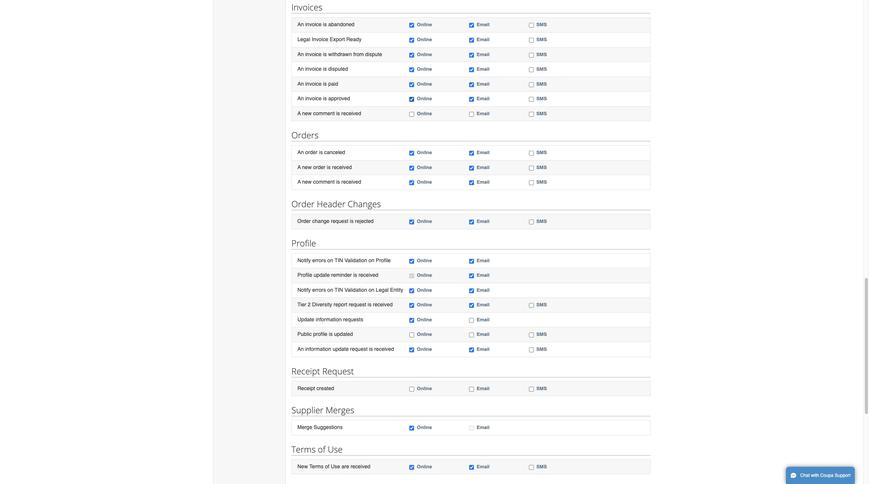 Task type: vqa. For each thing, say whether or not it's contained in the screenshot.
the top request
yes



Task type: locate. For each thing, give the bounding box(es) containing it.
6 sms from the top
[[536, 96, 547, 101]]

header
[[317, 198, 346, 210]]

12 sms from the top
[[536, 302, 547, 308]]

merge
[[297, 424, 312, 430]]

legal left entity on the bottom left of page
[[376, 287, 389, 293]]

receipt created
[[297, 385, 334, 391]]

profile up entity on the bottom left of page
[[376, 257, 391, 263]]

tier
[[297, 302, 306, 308]]

new
[[297, 464, 308, 469]]

profile
[[292, 237, 316, 249], [376, 257, 391, 263], [297, 272, 312, 278]]

request down updated
[[350, 346, 368, 352]]

21 email from the top
[[477, 464, 490, 469]]

a up the orders
[[297, 110, 301, 116]]

update down updated
[[333, 346, 349, 352]]

invoice for approved
[[305, 95, 322, 101]]

4 sms from the top
[[536, 66, 547, 72]]

request down order header changes
[[331, 218, 348, 224]]

0 vertical spatial profile
[[292, 237, 316, 249]]

5 an from the top
[[297, 95, 304, 101]]

2 tin from the top
[[335, 287, 343, 293]]

validation
[[345, 257, 367, 263], [345, 287, 367, 293]]

of up new terms of use are received
[[318, 443, 326, 455]]

updated
[[334, 331, 353, 337]]

is
[[323, 21, 327, 27], [323, 51, 327, 57], [323, 66, 327, 72], [323, 81, 327, 87], [323, 95, 327, 101], [336, 110, 340, 116], [319, 149, 323, 155], [327, 164, 331, 170], [336, 179, 340, 185], [350, 218, 354, 224], [353, 272, 357, 278], [368, 302, 372, 308], [329, 331, 333, 337], [369, 346, 373, 352]]

1 online from the top
[[417, 22, 432, 27]]

17 online from the top
[[417, 332, 432, 337]]

of
[[318, 443, 326, 455], [325, 464, 329, 469]]

on
[[327, 257, 333, 263], [369, 257, 374, 263], [327, 287, 333, 293], [369, 287, 374, 293]]

1 errors from the top
[[312, 257, 326, 263]]

invoice down invoice
[[305, 51, 322, 57]]

a new comment is received down the an invoice is approved
[[297, 110, 361, 116]]

7 sms from the top
[[536, 111, 547, 116]]

1 tin from the top
[[335, 257, 343, 263]]

a down an order is canceled
[[297, 164, 301, 170]]

notify errors on tin validation on profile
[[297, 257, 391, 263]]

export
[[330, 36, 345, 42]]

5 email from the top
[[477, 81, 490, 87]]

2 sms from the top
[[536, 37, 547, 42]]

1 vertical spatial validation
[[345, 287, 367, 293]]

invoice down an invoice is disputed
[[305, 81, 322, 87]]

receipt
[[292, 365, 320, 377], [297, 385, 315, 391]]

2 online from the top
[[417, 37, 432, 42]]

comment down the an invoice is approved
[[313, 110, 335, 116]]

order
[[305, 149, 318, 155], [313, 164, 325, 170]]

0 vertical spatial new
[[302, 110, 312, 116]]

information down profile
[[305, 346, 331, 352]]

abandoned
[[328, 21, 355, 27]]

on up profile update reminder is received
[[327, 257, 333, 263]]

information up public profile is updated
[[316, 317, 342, 322]]

public
[[297, 331, 312, 337]]

canceled
[[324, 149, 345, 155]]

an down an invoice is paid
[[297, 95, 304, 101]]

2 errors from the top
[[312, 287, 326, 293]]

17 email from the top
[[477, 332, 490, 337]]

0 vertical spatial update
[[314, 272, 330, 278]]

20 email from the top
[[477, 425, 490, 430]]

an up an invoice is disputed
[[297, 51, 304, 57]]

21 online from the top
[[417, 464, 432, 469]]

an down the orders
[[297, 149, 304, 155]]

rejected
[[355, 218, 374, 224]]

0 vertical spatial tin
[[335, 257, 343, 263]]

1 comment from the top
[[313, 110, 335, 116]]

None checkbox
[[469, 23, 474, 28], [410, 38, 414, 43], [410, 53, 414, 57], [529, 53, 534, 57], [410, 67, 414, 72], [469, 67, 474, 72], [469, 82, 474, 87], [529, 82, 534, 87], [410, 97, 414, 102], [469, 97, 474, 102], [410, 112, 414, 117], [529, 112, 534, 117], [410, 151, 414, 156], [529, 151, 534, 156], [469, 166, 474, 171], [529, 166, 534, 171], [410, 220, 414, 225], [529, 220, 534, 225], [410, 274, 414, 278], [469, 274, 474, 278], [410, 288, 414, 293], [410, 303, 414, 308], [529, 303, 534, 308], [469, 318, 474, 323], [469, 333, 474, 338], [410, 348, 414, 352], [469, 348, 474, 352], [410, 387, 414, 392], [469, 387, 474, 392], [469, 465, 474, 470], [529, 465, 534, 470], [469, 23, 474, 28], [410, 38, 414, 43], [410, 53, 414, 57], [529, 53, 534, 57], [410, 67, 414, 72], [469, 67, 474, 72], [469, 82, 474, 87], [529, 82, 534, 87], [410, 97, 414, 102], [469, 97, 474, 102], [410, 112, 414, 117], [529, 112, 534, 117], [410, 151, 414, 156], [529, 151, 534, 156], [469, 166, 474, 171], [529, 166, 534, 171], [410, 220, 414, 225], [529, 220, 534, 225], [410, 274, 414, 278], [469, 274, 474, 278], [410, 288, 414, 293], [410, 303, 414, 308], [529, 303, 534, 308], [469, 318, 474, 323], [469, 333, 474, 338], [410, 348, 414, 352], [469, 348, 474, 352], [410, 387, 414, 392], [469, 387, 474, 392], [469, 465, 474, 470], [529, 465, 534, 470]]

notify
[[297, 257, 311, 263], [297, 287, 311, 293]]

1 vertical spatial profile
[[376, 257, 391, 263]]

0 vertical spatial information
[[316, 317, 342, 322]]

information for an
[[305, 346, 331, 352]]

0 vertical spatial use
[[328, 443, 343, 455]]

invoice for disputed
[[305, 66, 322, 72]]

2 notify from the top
[[297, 287, 311, 293]]

tier 2 diversity report request is received
[[297, 302, 393, 308]]

invoice
[[305, 21, 322, 27], [305, 51, 322, 57], [305, 66, 322, 72], [305, 81, 322, 87], [305, 95, 322, 101]]

receipt for receipt request
[[292, 365, 320, 377]]

2 validation from the top
[[345, 287, 367, 293]]

notify for notify errors on tin validation on legal entity
[[297, 287, 311, 293]]

1 vertical spatial comment
[[313, 179, 335, 185]]

legal invoice export ready
[[297, 36, 362, 42]]

report
[[334, 302, 347, 308]]

14 sms from the top
[[536, 346, 547, 352]]

2 vertical spatial new
[[302, 179, 312, 185]]

1 horizontal spatial legal
[[376, 287, 389, 293]]

terms right new
[[309, 464, 324, 469]]

new up the orders
[[302, 110, 312, 116]]

supplier
[[292, 404, 323, 416]]

terms
[[292, 443, 316, 455], [309, 464, 324, 469]]

receipt left created
[[297, 385, 315, 391]]

1 validation from the top
[[345, 257, 367, 263]]

an invoice is approved
[[297, 95, 350, 101]]

5 sms from the top
[[536, 81, 547, 87]]

0 vertical spatial terms
[[292, 443, 316, 455]]

order for order change request is rejected
[[297, 218, 311, 224]]

1 vertical spatial update
[[333, 346, 349, 352]]

0 vertical spatial receipt
[[292, 365, 320, 377]]

tin up profile update reminder is received
[[335, 257, 343, 263]]

5 invoice from the top
[[305, 95, 322, 101]]

order down the orders
[[305, 149, 318, 155]]

invoice up an invoice is paid
[[305, 66, 322, 72]]

an invoice is abandoned
[[297, 21, 355, 27]]

order up 'change'
[[292, 198, 315, 210]]

information
[[316, 317, 342, 322], [305, 346, 331, 352]]

terms up new
[[292, 443, 316, 455]]

0 vertical spatial comment
[[313, 110, 335, 116]]

10 sms from the top
[[536, 179, 547, 185]]

an down the public at left bottom
[[297, 346, 304, 352]]

3 sms from the top
[[536, 51, 547, 57]]

validation for legal
[[345, 287, 367, 293]]

2 vertical spatial profile
[[297, 272, 312, 278]]

1 vertical spatial order
[[297, 218, 311, 224]]

new
[[302, 110, 312, 116], [302, 164, 312, 170], [302, 179, 312, 185]]

2 vertical spatial a
[[297, 179, 301, 185]]

request up the "requests"
[[349, 302, 366, 308]]

6 online from the top
[[417, 96, 432, 101]]

disputed
[[328, 66, 348, 72]]

0 vertical spatial errors
[[312, 257, 326, 263]]

4 invoice from the top
[[305, 81, 322, 87]]

requests
[[343, 317, 363, 322]]

1 vertical spatial new
[[302, 164, 312, 170]]

0 vertical spatial notify
[[297, 257, 311, 263]]

created
[[317, 385, 334, 391]]

errors up profile update reminder is received
[[312, 257, 326, 263]]

errors for notify errors on tin validation on profile
[[312, 257, 326, 263]]

6 an from the top
[[297, 149, 304, 155]]

a
[[297, 110, 301, 116], [297, 164, 301, 170], [297, 179, 301, 185]]

a new comment is received
[[297, 110, 361, 116], [297, 179, 361, 185]]

1 vertical spatial a new comment is received
[[297, 179, 361, 185]]

6 email from the top
[[477, 96, 490, 101]]

changes
[[348, 198, 381, 210]]

receipt up receipt created
[[292, 365, 320, 377]]

request
[[331, 218, 348, 224], [349, 302, 366, 308], [350, 346, 368, 352]]

notify for notify errors on tin validation on profile
[[297, 257, 311, 263]]

7 email from the top
[[477, 111, 490, 116]]

errors
[[312, 257, 326, 263], [312, 287, 326, 293]]

1 a from the top
[[297, 110, 301, 116]]

1 notify from the top
[[297, 257, 311, 263]]

0 vertical spatial validation
[[345, 257, 367, 263]]

use
[[328, 443, 343, 455], [331, 464, 340, 469]]

validation up reminder
[[345, 257, 367, 263]]

2 email from the top
[[477, 37, 490, 42]]

1 vertical spatial notify
[[297, 287, 311, 293]]

18 online from the top
[[417, 346, 432, 352]]

an for an invoice is paid
[[297, 81, 304, 87]]

14 online from the top
[[417, 287, 432, 293]]

legal
[[297, 36, 310, 42], [376, 287, 389, 293]]

order
[[292, 198, 315, 210], [297, 218, 311, 224]]

2 an from the top
[[297, 51, 304, 57]]

16 online from the top
[[417, 317, 432, 322]]

invoice up invoice
[[305, 21, 322, 27]]

a new order is received
[[297, 164, 352, 170]]

use up new terms of use are received
[[328, 443, 343, 455]]

tin down profile update reminder is received
[[335, 287, 343, 293]]

paid
[[328, 81, 338, 87]]

profile down 'change'
[[292, 237, 316, 249]]

2 invoice from the top
[[305, 51, 322, 57]]

from
[[353, 51, 364, 57]]

on down profile update reminder is received
[[327, 287, 333, 293]]

update
[[314, 272, 330, 278], [333, 346, 349, 352]]

an invoice is paid
[[297, 81, 338, 87]]

None checkbox
[[410, 23, 414, 28], [529, 23, 534, 28], [469, 38, 474, 43], [529, 38, 534, 43], [469, 53, 474, 57], [529, 67, 534, 72], [410, 82, 414, 87], [529, 97, 534, 102], [469, 112, 474, 117], [469, 151, 474, 156], [410, 166, 414, 171], [410, 181, 414, 185], [469, 181, 474, 185], [529, 181, 534, 185], [469, 220, 474, 225], [410, 259, 414, 264], [469, 259, 474, 264], [469, 288, 474, 293], [469, 303, 474, 308], [410, 318, 414, 323], [410, 333, 414, 338], [529, 333, 534, 338], [529, 348, 534, 352], [529, 387, 534, 392], [410, 426, 414, 431], [469, 426, 474, 431], [410, 465, 414, 470], [410, 23, 414, 28], [529, 23, 534, 28], [469, 38, 474, 43], [529, 38, 534, 43], [469, 53, 474, 57], [529, 67, 534, 72], [410, 82, 414, 87], [529, 97, 534, 102], [469, 112, 474, 117], [469, 151, 474, 156], [410, 166, 414, 171], [410, 181, 414, 185], [469, 181, 474, 185], [529, 181, 534, 185], [469, 220, 474, 225], [410, 259, 414, 264], [469, 259, 474, 264], [469, 288, 474, 293], [469, 303, 474, 308], [410, 318, 414, 323], [410, 333, 414, 338], [529, 333, 534, 338], [529, 348, 534, 352], [529, 387, 534, 392], [410, 426, 414, 431], [469, 426, 474, 431], [410, 465, 414, 470]]

0 horizontal spatial update
[[314, 272, 330, 278]]

an
[[297, 21, 304, 27], [297, 51, 304, 57], [297, 66, 304, 72], [297, 81, 304, 87], [297, 95, 304, 101], [297, 149, 304, 155], [297, 346, 304, 352]]

of left are
[[325, 464, 329, 469]]

order down an order is canceled
[[313, 164, 325, 170]]

an up an invoice is paid
[[297, 66, 304, 72]]

update information requests
[[297, 317, 363, 322]]

new terms of use are received
[[297, 464, 370, 469]]

7 an from the top
[[297, 346, 304, 352]]

3 an from the top
[[297, 66, 304, 72]]

order left 'change'
[[297, 218, 311, 224]]

with
[[811, 473, 819, 478]]

a new comment is received down 'a new order is received'
[[297, 179, 361, 185]]

dispute
[[365, 51, 382, 57]]

1 vertical spatial information
[[305, 346, 331, 352]]

email
[[477, 22, 490, 27], [477, 37, 490, 42], [477, 51, 490, 57], [477, 66, 490, 72], [477, 81, 490, 87], [477, 96, 490, 101], [477, 111, 490, 116], [477, 150, 490, 155], [477, 165, 490, 170], [477, 179, 490, 185], [477, 219, 490, 224], [477, 258, 490, 263], [477, 272, 490, 278], [477, 287, 490, 293], [477, 302, 490, 308], [477, 317, 490, 322], [477, 332, 490, 337], [477, 346, 490, 352], [477, 386, 490, 391], [477, 425, 490, 430], [477, 464, 490, 469]]

0 vertical spatial order
[[292, 198, 315, 210]]

4 an from the top
[[297, 81, 304, 87]]

tin
[[335, 257, 343, 263], [335, 287, 343, 293]]

0 vertical spatial a
[[297, 110, 301, 116]]

4 email from the top
[[477, 66, 490, 72]]

received
[[341, 110, 361, 116], [332, 164, 352, 170], [341, 179, 361, 185], [359, 272, 378, 278], [373, 302, 393, 308], [374, 346, 394, 352], [351, 464, 370, 469]]

notify up profile update reminder is received
[[297, 257, 311, 263]]

invoice for withdrawn
[[305, 51, 322, 57]]

15 email from the top
[[477, 302, 490, 308]]

merge suggestions
[[297, 424, 343, 430]]

new down 'a new order is received'
[[302, 179, 312, 185]]

1 an from the top
[[297, 21, 304, 27]]

10 email from the top
[[477, 179, 490, 185]]

invoice down an invoice is paid
[[305, 95, 322, 101]]

notify up the tier
[[297, 287, 311, 293]]

1 vertical spatial legal
[[376, 287, 389, 293]]

update left reminder
[[314, 272, 330, 278]]

3 invoice from the top
[[305, 66, 322, 72]]

0 vertical spatial a new comment is received
[[297, 110, 361, 116]]

3 email from the top
[[477, 51, 490, 57]]

an down an invoice is disputed
[[297, 81, 304, 87]]

9 online from the top
[[417, 165, 432, 170]]

3 online from the top
[[417, 51, 432, 57]]

profile up the tier
[[297, 272, 312, 278]]

comment
[[313, 110, 335, 116], [313, 179, 335, 185]]

errors up diversity
[[312, 287, 326, 293]]

5 online from the top
[[417, 81, 432, 87]]

legal left invoice
[[297, 36, 310, 42]]

a down 'a new order is received'
[[297, 179, 301, 185]]

0 horizontal spatial legal
[[297, 36, 310, 42]]

0 vertical spatial order
[[305, 149, 318, 155]]

16 sms from the top
[[536, 464, 547, 469]]

coupa
[[820, 473, 834, 478]]

1 vertical spatial a
[[297, 164, 301, 170]]

1 sms from the top
[[536, 22, 547, 27]]

11 online from the top
[[417, 219, 432, 224]]

1 vertical spatial receipt
[[297, 385, 315, 391]]

use left are
[[331, 464, 340, 469]]

11 email from the top
[[477, 219, 490, 224]]

support
[[835, 473, 851, 478]]

reminder
[[331, 272, 352, 278]]

1 vertical spatial tin
[[335, 287, 343, 293]]

new down an order is canceled
[[302, 164, 312, 170]]

update
[[297, 317, 314, 322]]

information for update
[[316, 317, 342, 322]]

comment down 'a new order is received'
[[313, 179, 335, 185]]

0 vertical spatial request
[[331, 218, 348, 224]]

14 email from the top
[[477, 287, 490, 293]]

validation up tier 2 diversity report request is received
[[345, 287, 367, 293]]

an for an invoice is approved
[[297, 95, 304, 101]]

1 invoice from the top
[[305, 21, 322, 27]]

13 email from the top
[[477, 272, 490, 278]]

an for an invoice is abandoned
[[297, 21, 304, 27]]

sms
[[536, 22, 547, 27], [536, 37, 547, 42], [536, 51, 547, 57], [536, 66, 547, 72], [536, 81, 547, 87], [536, 96, 547, 101], [536, 111, 547, 116], [536, 150, 547, 155], [536, 165, 547, 170], [536, 179, 547, 185], [536, 219, 547, 224], [536, 302, 547, 308], [536, 332, 547, 337], [536, 346, 547, 352], [536, 386, 547, 391], [536, 464, 547, 469]]

an down invoices
[[297, 21, 304, 27]]

1 vertical spatial errors
[[312, 287, 326, 293]]

online
[[417, 22, 432, 27], [417, 37, 432, 42], [417, 51, 432, 57], [417, 66, 432, 72], [417, 81, 432, 87], [417, 96, 432, 101], [417, 111, 432, 116], [417, 150, 432, 155], [417, 165, 432, 170], [417, 179, 432, 185], [417, 219, 432, 224], [417, 258, 432, 263], [417, 272, 432, 278], [417, 287, 432, 293], [417, 302, 432, 308], [417, 317, 432, 322], [417, 332, 432, 337], [417, 346, 432, 352], [417, 386, 432, 391], [417, 425, 432, 430], [417, 464, 432, 469]]



Task type: describe. For each thing, give the bounding box(es) containing it.
invoice for abandoned
[[305, 21, 322, 27]]

an information update request is received
[[297, 346, 394, 352]]

1 vertical spatial order
[[313, 164, 325, 170]]

on up 'notify errors on tin validation on legal entity'
[[369, 257, 374, 263]]

3 new from the top
[[302, 179, 312, 185]]

request
[[322, 365, 354, 377]]

19 online from the top
[[417, 386, 432, 391]]

2
[[308, 302, 311, 308]]

invoices
[[292, 1, 323, 13]]

receipt request
[[292, 365, 354, 377]]

entity
[[390, 287, 403, 293]]

16 email from the top
[[477, 317, 490, 322]]

validation for profile
[[345, 257, 367, 263]]

4 online from the top
[[417, 66, 432, 72]]

1 vertical spatial request
[[349, 302, 366, 308]]

an for an information update request is received
[[297, 346, 304, 352]]

0 vertical spatial legal
[[297, 36, 310, 42]]

2 new from the top
[[302, 164, 312, 170]]

1 a new comment is received from the top
[[297, 110, 361, 116]]

diversity
[[312, 302, 332, 308]]

19 email from the top
[[477, 386, 490, 391]]

an order is canceled
[[297, 149, 345, 155]]

an for an order is canceled
[[297, 149, 304, 155]]

on left entity on the bottom left of page
[[369, 287, 374, 293]]

1 vertical spatial terms
[[309, 464, 324, 469]]

order header changes
[[292, 198, 381, 210]]

notify errors on tin validation on legal entity
[[297, 287, 403, 293]]

ready
[[346, 36, 362, 42]]

8 email from the top
[[477, 150, 490, 155]]

profile update reminder is received
[[297, 272, 378, 278]]

2 comment from the top
[[313, 179, 335, 185]]

2 a from the top
[[297, 164, 301, 170]]

approved
[[328, 95, 350, 101]]

8 online from the top
[[417, 150, 432, 155]]

profile for profile update reminder is received
[[297, 272, 312, 278]]

7 online from the top
[[417, 111, 432, 116]]

suggestions
[[314, 424, 343, 430]]

are
[[342, 464, 349, 469]]

change
[[312, 218, 330, 224]]

12 email from the top
[[477, 258, 490, 263]]

order change request is rejected
[[297, 218, 374, 224]]

chat with coupa support
[[801, 473, 851, 478]]

errors for notify errors on tin validation on legal entity
[[312, 287, 326, 293]]

receipt for receipt created
[[297, 385, 315, 391]]

order for order header changes
[[292, 198, 315, 210]]

1 horizontal spatial update
[[333, 346, 349, 352]]

profile
[[313, 331, 327, 337]]

12 online from the top
[[417, 258, 432, 263]]

invoice
[[312, 36, 328, 42]]

3 a from the top
[[297, 179, 301, 185]]

an invoice is withdrawn from dispute
[[297, 51, 382, 57]]

chat with coupa support button
[[786, 467, 855, 484]]

20 online from the top
[[417, 425, 432, 430]]

9 email from the top
[[477, 165, 490, 170]]

an invoice is disputed
[[297, 66, 348, 72]]

11 sms from the top
[[536, 219, 547, 224]]

8 sms from the top
[[536, 150, 547, 155]]

tin for legal
[[335, 287, 343, 293]]

orders
[[292, 129, 319, 141]]

15 sms from the top
[[536, 386, 547, 391]]

terms of use
[[292, 443, 343, 455]]

profile for profile
[[292, 237, 316, 249]]

13 sms from the top
[[536, 332, 547, 337]]

10 online from the top
[[417, 179, 432, 185]]

9 sms from the top
[[536, 165, 547, 170]]

1 email from the top
[[477, 22, 490, 27]]

2 vertical spatial request
[[350, 346, 368, 352]]

1 vertical spatial of
[[325, 464, 329, 469]]

public profile is updated
[[297, 331, 353, 337]]

18 email from the top
[[477, 346, 490, 352]]

1 vertical spatial use
[[331, 464, 340, 469]]

13 online from the top
[[417, 272, 432, 278]]

2 a new comment is received from the top
[[297, 179, 361, 185]]

tin for profile
[[335, 257, 343, 263]]

an for an invoice is withdrawn from dispute
[[297, 51, 304, 57]]

1 new from the top
[[302, 110, 312, 116]]

chat
[[801, 473, 810, 478]]

merges
[[326, 404, 354, 416]]

15 online from the top
[[417, 302, 432, 308]]

0 vertical spatial of
[[318, 443, 326, 455]]

an for an invoice is disputed
[[297, 66, 304, 72]]

supplier merges
[[292, 404, 354, 416]]

invoice for paid
[[305, 81, 322, 87]]

withdrawn
[[328, 51, 352, 57]]



